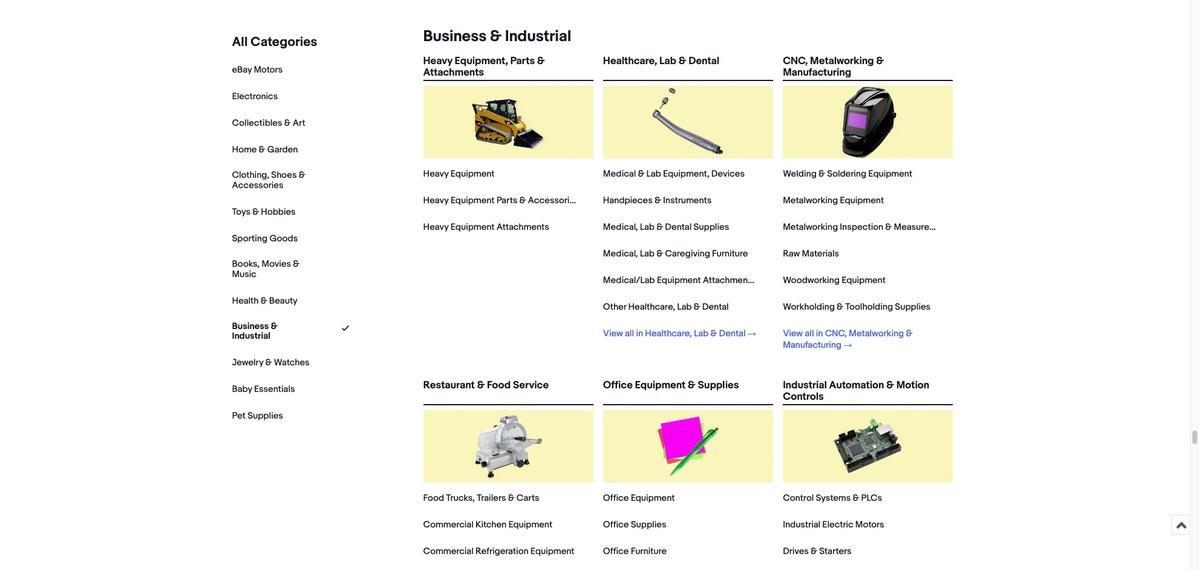 Task type: locate. For each thing, give the bounding box(es) containing it.
in inside the view all in cnc, metalworking & manufacturing
[[817, 328, 824, 340]]

0 vertical spatial medical,
[[604, 222, 638, 233]]

woodworking
[[784, 275, 840, 286]]

heavy equipment parts & accessories
[[424, 195, 580, 206]]

supplies
[[694, 222, 730, 233], [896, 302, 931, 313], [698, 380, 739, 392], [248, 411, 283, 422], [631, 519, 667, 531]]

1 vertical spatial food
[[424, 493, 444, 504]]

business & industrial up heavy equipment, parts & attachments link
[[424, 27, 572, 46]]

1 horizontal spatial business
[[424, 27, 487, 46]]

medical, down handpieces
[[604, 222, 638, 233]]

commercial down commercial kitchen equipment
[[424, 546, 474, 558]]

healthcare,
[[604, 55, 658, 67], [629, 302, 676, 313], [646, 328, 692, 340]]

soldering
[[828, 168, 867, 180]]

office inside office equipment & supplies link
[[604, 380, 633, 392]]

0 horizontal spatial business & industrial
[[232, 321, 278, 342]]

2 in from the left
[[817, 328, 824, 340]]

handpieces
[[604, 195, 653, 206]]

1 vertical spatial parts
[[497, 195, 518, 206]]

2 view from the left
[[784, 328, 803, 340]]

all inside the view all in cnc, metalworking & manufacturing
[[805, 328, 815, 340]]

1 vertical spatial business & industrial link
[[232, 321, 317, 342]]

& inside cnc, metalworking & manufacturing
[[877, 55, 885, 67]]

hobbies
[[261, 206, 296, 218]]

0 horizontal spatial all
[[625, 328, 635, 340]]

medical, up medical/lab on the right of the page
[[604, 248, 638, 260]]

view for cnc, metalworking & manufacturing
[[784, 328, 803, 340]]

office
[[604, 380, 633, 392], [604, 493, 629, 504], [604, 519, 629, 531], [604, 546, 629, 558]]

equipment up inspection
[[841, 195, 885, 206]]

industrial up jewelry
[[232, 331, 271, 342]]

0 horizontal spatial business
[[232, 321, 269, 332]]

medical, lab & caregiving furniture
[[604, 248, 749, 260]]

1 vertical spatial equipment,
[[664, 168, 710, 180]]

office for office furniture
[[604, 546, 629, 558]]

metalworking inspection & measurement
[[784, 222, 951, 233]]

furniture down "office supplies" link
[[631, 546, 667, 558]]

industrial automation & motion controls image
[[832, 410, 905, 483]]

food left service
[[487, 380, 511, 392]]

0 horizontal spatial accessories
[[232, 180, 284, 191]]

0 vertical spatial furniture
[[713, 248, 749, 260]]

equipment right refrigeration
[[531, 546, 575, 558]]

0 vertical spatial business
[[424, 27, 487, 46]]

medical, for medical, lab & dental supplies
[[604, 222, 638, 233]]

metalworking inside the view all in cnc, metalworking & manufacturing
[[850, 328, 905, 340]]

welding & soldering equipment
[[784, 168, 913, 180]]

1 medical, from the top
[[604, 222, 638, 233]]

2 vertical spatial attachments
[[703, 275, 756, 286]]

heavy for heavy equipment
[[424, 168, 449, 180]]

trucks,
[[446, 493, 475, 504]]

motors down "plcs"
[[856, 519, 885, 531]]

2 horizontal spatial attachments
[[703, 275, 756, 286]]

equipment up heavy equipment attachments link
[[451, 195, 495, 206]]

commercial for commercial kitchen equipment
[[424, 519, 474, 531]]

commercial for commercial refrigeration equipment
[[424, 546, 474, 558]]

equipment up heavy equipment parts & accessories link
[[451, 168, 495, 180]]

equipment up the toolholding
[[842, 275, 886, 286]]

service
[[513, 380, 549, 392]]

equipment down carts
[[509, 519, 553, 531]]

1 view from the left
[[604, 328, 623, 340]]

automation
[[830, 380, 885, 392]]

1 horizontal spatial in
[[817, 328, 824, 340]]

attachments for medical/lab
[[703, 275, 756, 286]]

2 office from the top
[[604, 493, 629, 504]]

heavy inside heavy equipment, parts & attachments
[[424, 55, 453, 67]]

books, movies & music
[[232, 258, 300, 280]]

clothing, shoes & accessories link
[[232, 170, 317, 191]]

0 horizontal spatial furniture
[[631, 546, 667, 558]]

office equipment & supplies
[[604, 380, 739, 392]]

0 vertical spatial business & industrial
[[424, 27, 572, 46]]

4 office from the top
[[604, 546, 629, 558]]

medical, lab & dental supplies link
[[604, 222, 730, 233]]

medical, lab & dental supplies
[[604, 222, 730, 233]]

health & beauty
[[232, 295, 298, 307]]

1 horizontal spatial cnc,
[[826, 328, 848, 340]]

all
[[625, 328, 635, 340], [805, 328, 815, 340]]

shoes
[[271, 170, 297, 181]]

business
[[424, 27, 487, 46], [232, 321, 269, 332]]

0 vertical spatial parts
[[511, 55, 535, 67]]

2 vertical spatial accessories
[[766, 275, 818, 286]]

1 horizontal spatial motors
[[856, 519, 885, 531]]

1 all from the left
[[625, 328, 635, 340]]

1 vertical spatial furniture
[[631, 546, 667, 558]]

all down the other
[[625, 328, 635, 340]]

all for cnc, metalworking & manufacturing
[[805, 328, 815, 340]]

furniture
[[713, 248, 749, 260], [631, 546, 667, 558]]

1 horizontal spatial all
[[805, 328, 815, 340]]

attachments
[[424, 67, 484, 79], [497, 222, 550, 233], [703, 275, 756, 286]]

in down the workholding
[[817, 328, 824, 340]]

in down other healthcare, lab & dental link
[[637, 328, 644, 340]]

manufacturing inside cnc, metalworking & manufacturing
[[784, 67, 852, 79]]

0 vertical spatial commercial
[[424, 519, 474, 531]]

beauty
[[269, 295, 298, 307]]

cnc, metalworking & manufacturing link
[[784, 55, 954, 79]]

watches
[[274, 357, 310, 369]]

equipment down medical, lab & caregiving furniture link
[[657, 275, 701, 286]]

0 horizontal spatial motors
[[254, 64, 283, 76]]

1 vertical spatial manufacturing
[[784, 340, 842, 351]]

2 manufacturing from the top
[[784, 340, 842, 351]]

commercial
[[424, 519, 474, 531], [424, 546, 474, 558]]

3 heavy from the top
[[424, 195, 449, 206]]

1 horizontal spatial food
[[487, 380, 511, 392]]

0 horizontal spatial attachments
[[424, 67, 484, 79]]

business up heavy equipment, parts & attachments
[[424, 27, 487, 46]]

& inside restaurant & food service link
[[477, 380, 485, 392]]

other healthcare, lab & dental link
[[604, 302, 729, 313]]

equipment for medical/lab equipment attachments & accessories
[[657, 275, 701, 286]]

refrigeration
[[476, 546, 529, 558]]

1 commercial from the top
[[424, 519, 474, 531]]

heavy equipment
[[424, 168, 495, 180]]

equipment for office equipment & supplies
[[635, 380, 686, 392]]

view for healthcare, lab & dental
[[604, 328, 623, 340]]

attachments for heavy
[[497, 222, 550, 233]]

business & industrial down health
[[232, 321, 278, 342]]

heavy equipment, parts & attachments link
[[424, 55, 594, 79]]

manufacturing
[[784, 67, 852, 79], [784, 340, 842, 351]]

parts for equipment,
[[511, 55, 535, 67]]

equipment down view all in healthcare, lab & dental
[[635, 380, 686, 392]]

motion
[[897, 380, 930, 392]]

jewelry & watches link
[[232, 357, 310, 369]]

health
[[232, 295, 259, 307]]

goods
[[270, 233, 298, 244]]

cnc, inside the view all in cnc, metalworking & manufacturing
[[826, 328, 848, 340]]

1 in from the left
[[637, 328, 644, 340]]

heavy for heavy equipment parts & accessories
[[424, 195, 449, 206]]

2 horizontal spatial accessories
[[766, 275, 818, 286]]

0 vertical spatial motors
[[254, 64, 283, 76]]

1 vertical spatial accessories
[[528, 195, 580, 206]]

food trucks, trailers & carts
[[424, 493, 540, 504]]

2 medical, from the top
[[604, 248, 638, 260]]

equipment down heavy equipment parts & accessories link
[[451, 222, 495, 233]]

office supplies
[[604, 519, 667, 531]]

0 vertical spatial equipment,
[[455, 55, 508, 67]]

2 heavy from the top
[[424, 168, 449, 180]]

business & industrial link down beauty
[[232, 321, 317, 342]]

lab
[[660, 55, 677, 67], [647, 168, 662, 180], [640, 222, 655, 233], [640, 248, 655, 260], [678, 302, 692, 313], [694, 328, 709, 340]]

medical,
[[604, 222, 638, 233], [604, 248, 638, 260]]

1 manufacturing from the top
[[784, 67, 852, 79]]

business down health
[[232, 321, 269, 332]]

equipment up "office supplies" link
[[631, 493, 675, 504]]

all categories
[[232, 35, 318, 50]]

sporting goods link
[[232, 233, 298, 244]]

control systems & plcs
[[784, 493, 883, 504]]

0 vertical spatial cnc,
[[784, 55, 809, 67]]

1 vertical spatial cnc,
[[826, 328, 848, 340]]

0 vertical spatial business & industrial link
[[419, 27, 572, 46]]

pet supplies
[[232, 411, 283, 422]]

restaurant & food service link
[[424, 380, 594, 402]]

dental
[[689, 55, 720, 67], [666, 222, 692, 233], [703, 302, 729, 313], [720, 328, 746, 340]]

kitchen
[[476, 519, 507, 531]]

categories
[[251, 35, 318, 50]]

toys & hobbies
[[232, 206, 296, 218]]

4 heavy from the top
[[424, 222, 449, 233]]

1 office from the top
[[604, 380, 633, 392]]

art
[[293, 117, 306, 129]]

1 heavy from the top
[[424, 55, 453, 67]]

handpieces & instruments link
[[604, 195, 712, 206]]

metalworking
[[811, 55, 875, 67], [784, 195, 839, 206], [784, 222, 839, 233], [850, 328, 905, 340]]

furniture up medical/lab equipment attachments & accessories link at the right of the page
[[713, 248, 749, 260]]

medical & lab equipment, devices
[[604, 168, 745, 180]]

industrial inside business & industrial
[[232, 331, 271, 342]]

0 vertical spatial manufacturing
[[784, 67, 852, 79]]

1 horizontal spatial accessories
[[528, 195, 580, 206]]

workholding
[[784, 302, 835, 313]]

0 vertical spatial attachments
[[424, 67, 484, 79]]

equipment
[[451, 168, 495, 180], [869, 168, 913, 180], [451, 195, 495, 206], [841, 195, 885, 206], [451, 222, 495, 233], [657, 275, 701, 286], [842, 275, 886, 286], [635, 380, 686, 392], [631, 493, 675, 504], [509, 519, 553, 531], [531, 546, 575, 558]]

music
[[232, 269, 257, 280]]

1 horizontal spatial attachments
[[497, 222, 550, 233]]

cnc, metalworking & manufacturing image
[[832, 86, 905, 159]]

1 vertical spatial attachments
[[497, 222, 550, 233]]

drives & starters
[[784, 546, 852, 558]]

0 horizontal spatial equipment,
[[455, 55, 508, 67]]

1 vertical spatial business
[[232, 321, 269, 332]]

motors right the ebay
[[254, 64, 283, 76]]

2 all from the left
[[805, 328, 815, 340]]

accessories
[[232, 180, 284, 191], [528, 195, 580, 206], [766, 275, 818, 286]]

accessories inside clothing, shoes & accessories
[[232, 180, 284, 191]]

1 horizontal spatial business & industrial link
[[419, 27, 572, 46]]

3 office from the top
[[604, 519, 629, 531]]

medical, for medical, lab & caregiving furniture
[[604, 248, 638, 260]]

2 commercial from the top
[[424, 546, 474, 558]]

1 vertical spatial medical,
[[604, 248, 638, 260]]

dental inside 'healthcare, lab & dental' link
[[689, 55, 720, 67]]

all down the workholding
[[805, 328, 815, 340]]

0 horizontal spatial business & industrial link
[[232, 321, 317, 342]]

electronics link
[[232, 91, 278, 102]]

& inside industrial automation & motion controls
[[887, 380, 895, 392]]

home & garden
[[232, 144, 298, 156]]

heavy for heavy equipment, parts & attachments
[[424, 55, 453, 67]]

0 horizontal spatial cnc,
[[784, 55, 809, 67]]

food
[[487, 380, 511, 392], [424, 493, 444, 504]]

office for office equipment
[[604, 493, 629, 504]]

view all in cnc, metalworking & manufacturing
[[784, 328, 913, 351]]

1 vertical spatial commercial
[[424, 546, 474, 558]]

industrial left automation
[[784, 380, 828, 392]]

restaurant & food service
[[424, 380, 549, 392]]

view inside the view all in cnc, metalworking & manufacturing
[[784, 328, 803, 340]]

business & industrial link up heavy equipment, parts & attachments
[[419, 27, 572, 46]]

0 horizontal spatial food
[[424, 493, 444, 504]]

pet
[[232, 411, 246, 422]]

commercial down trucks,
[[424, 519, 474, 531]]

raw
[[784, 248, 801, 260]]

1 horizontal spatial equipment,
[[664, 168, 710, 180]]

0 horizontal spatial in
[[637, 328, 644, 340]]

0 vertical spatial accessories
[[232, 180, 284, 191]]

medical & lab equipment, devices link
[[604, 168, 745, 180]]

1 horizontal spatial view
[[784, 328, 803, 340]]

attachments inside heavy equipment, parts & attachments
[[424, 67, 484, 79]]

view down the workholding
[[784, 328, 803, 340]]

parts inside heavy equipment, parts & attachments
[[511, 55, 535, 67]]

food left trucks,
[[424, 493, 444, 504]]

sporting
[[232, 233, 268, 244]]

cnc, inside cnc, metalworking & manufacturing
[[784, 55, 809, 67]]

industrial electric motors link
[[784, 519, 885, 531]]

0 horizontal spatial view
[[604, 328, 623, 340]]

1 horizontal spatial business & industrial
[[424, 27, 572, 46]]

health & beauty link
[[232, 295, 298, 307]]

all for healthcare, lab & dental
[[625, 328, 635, 340]]

view down the other
[[604, 328, 623, 340]]

1 horizontal spatial furniture
[[713, 248, 749, 260]]



Task type: describe. For each thing, give the bounding box(es) containing it.
& inside business & industrial
[[271, 321, 278, 332]]

caregiving
[[666, 248, 711, 260]]

pet supplies link
[[232, 411, 283, 422]]

toolholding
[[846, 302, 894, 313]]

office for office supplies
[[604, 519, 629, 531]]

office equipment & supplies image
[[652, 410, 725, 483]]

parts for equipment
[[497, 195, 518, 206]]

heavy equipment, parts & attachments image
[[472, 86, 545, 159]]

cnc, metalworking & manufacturing
[[784, 55, 885, 79]]

in for cnc, metalworking & manufacturing
[[817, 328, 824, 340]]

office furniture link
[[604, 546, 667, 558]]

movies
[[262, 258, 291, 270]]

toys
[[232, 206, 251, 218]]

office furniture
[[604, 546, 667, 558]]

1 vertical spatial healthcare,
[[629, 302, 676, 313]]

welding & soldering equipment link
[[784, 168, 913, 180]]

equipment for office equipment
[[631, 493, 675, 504]]

equipment, inside heavy equipment, parts & attachments
[[455, 55, 508, 67]]

equipment for woodworking equipment
[[842, 275, 886, 286]]

heavy equipment attachments
[[424, 222, 550, 233]]

equipment for metalworking equipment
[[841, 195, 885, 206]]

2 vertical spatial healthcare,
[[646, 328, 692, 340]]

commercial kitchen equipment
[[424, 519, 553, 531]]

materials
[[803, 248, 840, 260]]

metalworking inspection & measurement link
[[784, 222, 951, 233]]

equipment right soldering
[[869, 168, 913, 180]]

healthcare, lab & dental image
[[652, 86, 725, 159]]

1 vertical spatial motors
[[856, 519, 885, 531]]

commercial kitchen equipment link
[[424, 519, 553, 531]]

plcs
[[862, 493, 883, 504]]

& inside the view all in cnc, metalworking & manufacturing
[[907, 328, 913, 340]]

books, movies & music link
[[232, 258, 317, 280]]

home
[[232, 144, 257, 156]]

heavy equipment, parts & attachments
[[424, 55, 545, 79]]

heavy equipment parts & accessories link
[[424, 195, 580, 206]]

industrial automation & motion controls
[[784, 380, 930, 403]]

measurement
[[895, 222, 951, 233]]

handpieces & instruments
[[604, 195, 712, 206]]

devices
[[712, 168, 745, 180]]

business inside business & industrial
[[232, 321, 269, 332]]

clothing, shoes & accessories
[[232, 170, 305, 191]]

0 vertical spatial food
[[487, 380, 511, 392]]

controls
[[784, 391, 824, 403]]

metalworking equipment
[[784, 195, 885, 206]]

restaurant & food service image
[[472, 410, 545, 483]]

accessories for heavy
[[528, 195, 580, 206]]

office equipment link
[[604, 493, 675, 504]]

& inside books, movies & music
[[293, 258, 300, 270]]

raw materials
[[784, 248, 840, 260]]

other
[[604, 302, 627, 313]]

0 vertical spatial healthcare,
[[604, 55, 658, 67]]

office equipment & supplies link
[[604, 380, 774, 402]]

clothing,
[[232, 170, 269, 181]]

toys & hobbies link
[[232, 206, 296, 218]]

view all in healthcare, lab & dental
[[604, 328, 746, 340]]

drives
[[784, 546, 809, 558]]

collectibles & art
[[232, 117, 306, 129]]

sporting goods
[[232, 233, 298, 244]]

baby
[[232, 384, 252, 396]]

baby essentials link
[[232, 384, 295, 396]]

medical/lab equipment attachments & accessories link
[[604, 275, 818, 286]]

other healthcare, lab & dental
[[604, 302, 729, 313]]

medical/lab equipment attachments & accessories
[[604, 275, 818, 286]]

baby essentials
[[232, 384, 295, 396]]

heavy for heavy equipment attachments
[[424, 222, 449, 233]]

& inside 'healthcare, lab & dental' link
[[679, 55, 687, 67]]

collectibles & art link
[[232, 117, 306, 129]]

commercial refrigeration equipment
[[424, 546, 575, 558]]

woodworking equipment
[[784, 275, 886, 286]]

inspection
[[841, 222, 884, 233]]

restaurant
[[424, 380, 475, 392]]

heavy equipment link
[[424, 168, 495, 180]]

1 vertical spatial business & industrial
[[232, 321, 278, 342]]

healthcare, lab & dental
[[604, 55, 720, 67]]

workholding & toolholding supplies link
[[784, 302, 931, 313]]

& inside clothing, shoes & accessories
[[299, 170, 305, 181]]

office supplies link
[[604, 519, 667, 531]]

medical/lab
[[604, 275, 655, 286]]

carts
[[517, 493, 540, 504]]

manufacturing inside the view all in cnc, metalworking & manufacturing
[[784, 340, 842, 351]]

heavy equipment attachments link
[[424, 222, 550, 233]]

systems
[[816, 493, 851, 504]]

& inside heavy equipment, parts & attachments
[[537, 55, 545, 67]]

woodworking equipment link
[[784, 275, 886, 286]]

healthcare, lab & dental link
[[604, 55, 774, 77]]

view all in healthcare, lab & dental link
[[604, 328, 757, 340]]

ebay motors link
[[232, 64, 283, 76]]

industrial up heavy equipment, parts & attachments link
[[505, 27, 572, 46]]

office equipment
[[604, 493, 675, 504]]

accessories for medical/lab
[[766, 275, 818, 286]]

medical
[[604, 168, 636, 180]]

ebay motors
[[232, 64, 283, 76]]

industrial inside industrial automation & motion controls
[[784, 380, 828, 392]]

metalworking inside cnc, metalworking & manufacturing
[[811, 55, 875, 67]]

industrial electric motors
[[784, 519, 885, 531]]

welding
[[784, 168, 817, 180]]

jewelry & watches
[[232, 357, 310, 369]]

industrial down control
[[784, 519, 821, 531]]

equipment for heavy equipment
[[451, 168, 495, 180]]

in for healthcare, lab & dental
[[637, 328, 644, 340]]

equipment for heavy equipment parts & accessories
[[451, 195, 495, 206]]

raw materials link
[[784, 248, 840, 260]]

office for office equipment & supplies
[[604, 380, 633, 392]]

control systems & plcs link
[[784, 493, 883, 504]]

electric
[[823, 519, 854, 531]]

industrial automation & motion controls link
[[784, 380, 954, 403]]

electronics
[[232, 91, 278, 102]]

garden
[[267, 144, 298, 156]]

& inside office equipment & supplies link
[[688, 380, 696, 392]]

equipment for heavy equipment attachments
[[451, 222, 495, 233]]



Task type: vqa. For each thing, say whether or not it's contained in the screenshot.
court's in the the Any dispute about whether a claim falls within any given small claims court's jurisdiction will be resolved by that court, not by an arbitrator. In the event of any such jurisdictional dispute, the arbitration proceeding will remain closed unless and until the small claims court issues a decision that the claim should proceed in arbitration.
no



